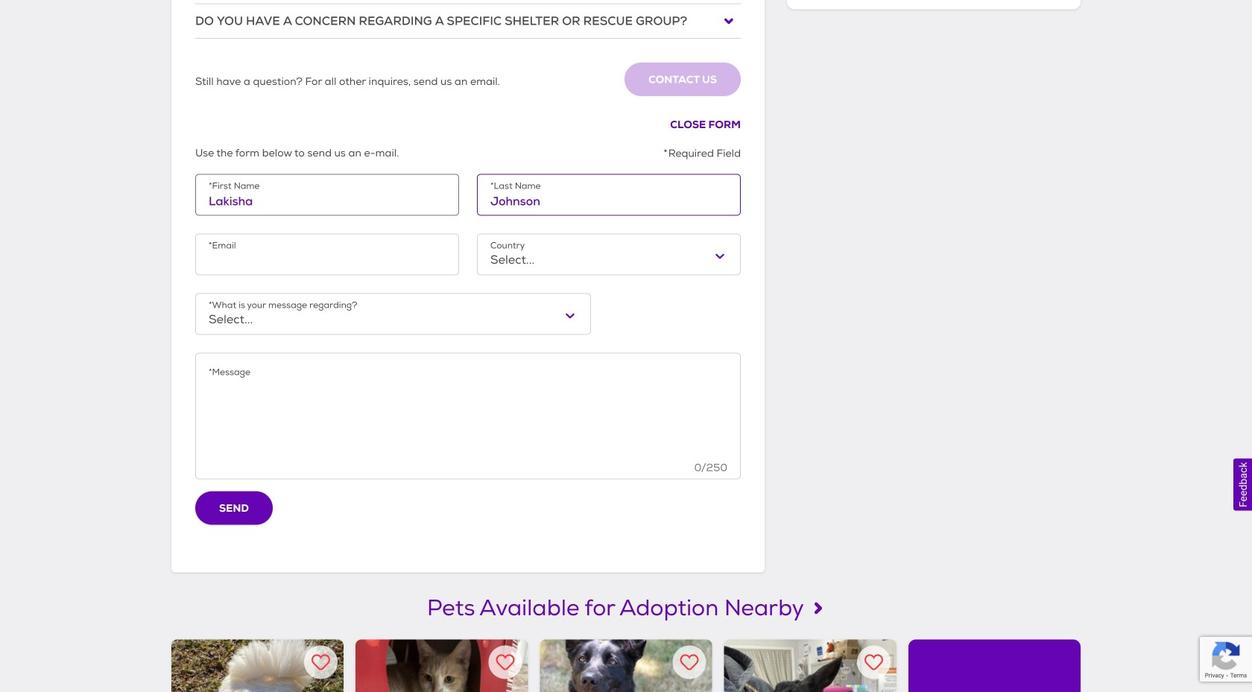 Task type: vqa. For each thing, say whether or not it's contained in the screenshot.
Main Content
no



Task type: describe. For each thing, give the bounding box(es) containing it.
favorite snow white has been adopted with leo image
[[312, 653, 330, 672]]

ricky martin, adoptable, young male dwarf, in oakland, nj. image
[[724, 640, 897, 692]]

favorite ricky martin image
[[865, 653, 883, 672]]

22512 image
[[725, 17, 733, 26]]



Task type: locate. For each thing, give the bounding box(es) containing it.
group
[[787, 0, 1081, 9]]

favorite leo image
[[496, 653, 515, 672]]

leo, adoptable, senior male domestic short hair, in mahwah, nj. image
[[356, 640, 528, 692]]

zoey, adoptable, adult female german shepherd dog & australian cattle dog / blue heeler, in oakland, nj. image
[[540, 640, 712, 692]]

None text field
[[209, 193, 446, 210], [490, 193, 728, 210], [209, 193, 446, 210], [490, 193, 728, 210]]

snow white has been adopted with leo, adoptable, young female pekingese, in hillsdale, nj. image
[[171, 640, 344, 692]]

None text field
[[209, 379, 728, 439]]

favorite zoey image
[[680, 653, 699, 672]]



